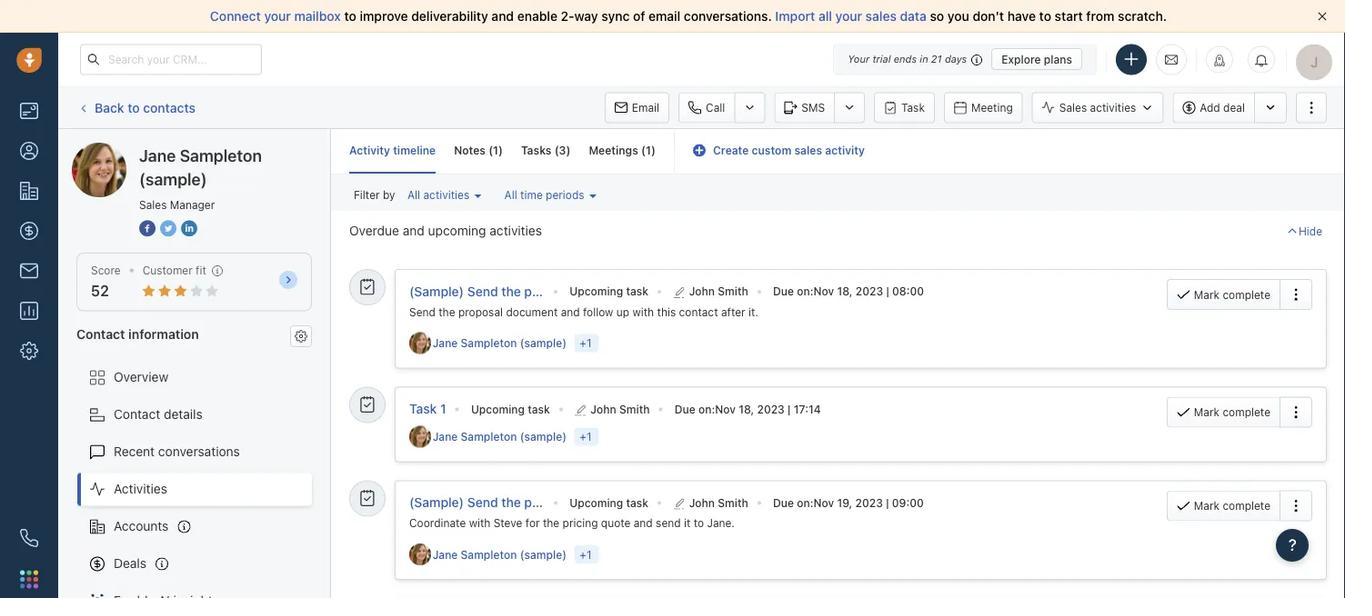 Task type: locate. For each thing, give the bounding box(es) containing it.
jane up the task 1
[[433, 337, 458, 350]]

document down the (sample) send the proposal document link
[[506, 305, 558, 318]]

upcoming task for task 1
[[471, 403, 550, 416]]

pricing right "for"
[[563, 517, 598, 530]]

52 button
[[91, 283, 109, 300]]

coordinate with steve for the pricing quote and send it to jane.
[[409, 517, 735, 530]]

sales left the activity
[[795, 144, 822, 157]]

1 horizontal spatial 1
[[493, 144, 498, 157]]

sync
[[602, 9, 630, 24]]

mark complete button for quote
[[1167, 491, 1280, 522]]

1 vertical spatial john smith
[[591, 403, 650, 416]]

1 vertical spatial mark
[[1194, 406, 1220, 419]]

2 vertical spatial jane sampleton (sample) link
[[433, 547, 571, 563]]

phone image
[[20, 529, 38, 548]]

jane sampleton (sample) up (sample) send the pricing quote
[[433, 431, 567, 444]]

0 vertical spatial john
[[689, 285, 715, 298]]

(sample) down send the proposal document and follow up with this contact after it.
[[520, 337, 567, 350]]

sales left data
[[866, 9, 897, 24]]

all activities link
[[403, 184, 486, 206]]

0 horizontal spatial task
[[409, 402, 437, 417]]

upcoming
[[570, 285, 623, 298], [471, 403, 525, 416], [570, 497, 623, 510]]

all
[[819, 9, 832, 24]]

mng settings image
[[295, 330, 307, 343]]

0 vertical spatial with
[[633, 305, 654, 318]]

3 complete from the top
[[1223, 500, 1271, 513]]

| for document
[[886, 285, 889, 298]]

quote left send
[[601, 517, 631, 530]]

1
[[493, 144, 498, 157], [646, 144, 651, 157], [440, 402, 446, 417]]

proposal up send the proposal document and follow up with this contact after it.
[[524, 284, 577, 299]]

conversations.
[[684, 9, 772, 24]]

0 vertical spatial |
[[886, 285, 889, 298]]

2023 left 17:14
[[757, 403, 785, 416]]

1 horizontal spatial 18,
[[837, 285, 853, 298]]

) right "notes"
[[498, 144, 503, 157]]

phone element
[[11, 520, 47, 557]]

2 horizontal spatial (
[[641, 144, 646, 157]]

john smith for document
[[689, 285, 748, 298]]

tasks image for task 1
[[359, 397, 376, 413]]

(sample) up coordinate
[[409, 495, 464, 510]]

task inside button
[[902, 101, 925, 114]]

+1 for quote
[[580, 549, 592, 561]]

3 mark complete from the top
[[1194, 500, 1271, 513]]

( right "notes"
[[489, 144, 493, 157]]

1 vertical spatial pricing
[[563, 517, 598, 530]]

(sample)
[[409, 284, 464, 299], [409, 495, 464, 510]]

proposal
[[524, 284, 577, 299], [458, 305, 503, 318]]

john smith
[[689, 285, 748, 298], [591, 403, 650, 416], [689, 497, 748, 510]]

deal
[[1224, 101, 1245, 114]]

(sample) down "for"
[[520, 549, 567, 561]]

1 vertical spatial complete
[[1223, 406, 1271, 419]]

nov for quote
[[814, 497, 834, 510]]

call
[[706, 101, 725, 114]]

2 horizontal spatial 1
[[646, 144, 651, 157]]

2 vertical spatial +1
[[580, 549, 592, 561]]

the up send the proposal document and follow up with this contact after it.
[[501, 284, 521, 299]]

2 your from the left
[[836, 9, 862, 24]]

1 vertical spatial contact
[[114, 407, 160, 422]]

3 jane sampleton (sample) link from the top
[[433, 547, 571, 563]]

smith
[[718, 285, 748, 298], [619, 403, 650, 416], [718, 497, 748, 510]]

your
[[848, 53, 870, 65]]

1 vertical spatial :
[[712, 403, 715, 416]]

1 your from the left
[[264, 9, 291, 24]]

jane sampleton (sample)
[[108, 142, 258, 157], [139, 146, 262, 189], [433, 337, 567, 350], [433, 431, 567, 444], [433, 549, 567, 561]]

upcoming for (sample) send the pricing quote
[[570, 497, 623, 510]]

information
[[128, 326, 199, 341]]

3 ) from the left
[[651, 144, 656, 157]]

pricing up "for"
[[524, 495, 566, 510]]

freshworks switcher image
[[20, 571, 38, 589]]

jane for jane sampleton (sample) link corresponding to pricing
[[433, 549, 458, 561]]

|
[[886, 285, 889, 298], [788, 403, 791, 416], [886, 497, 889, 510]]

customer fit
[[143, 264, 206, 277]]

add
[[1200, 101, 1220, 114]]

2 tasks image from the top
[[359, 397, 376, 413]]

(sample) send the pricing quote link
[[409, 495, 604, 511]]

send up the "steve"
[[467, 495, 498, 510]]

2 vertical spatial john
[[689, 497, 715, 510]]

2 vertical spatial due
[[773, 497, 794, 510]]

(sample) for (sample) send the pricing quote
[[409, 495, 464, 510]]

all activities
[[407, 189, 470, 202]]

all right by
[[407, 189, 420, 202]]

0 vertical spatial sales
[[866, 9, 897, 24]]

1 ) from the left
[[498, 144, 503, 157]]

tasks image
[[359, 279, 376, 295], [359, 397, 376, 413]]

task
[[626, 285, 649, 298], [528, 403, 550, 416], [626, 497, 649, 510]]

0 vertical spatial 2023
[[856, 285, 883, 298]]

all time periods
[[504, 189, 585, 202]]

1 horizontal spatial task
[[902, 101, 925, 114]]

(sample) for jane sampleton (sample) link corresponding to pricing
[[520, 549, 567, 561]]

| left 09:00
[[886, 497, 889, 510]]

your trial ends in 21 days
[[848, 53, 967, 65]]

nov left 17:14
[[715, 403, 736, 416]]

sales manager
[[139, 198, 215, 211]]

1 ( from the left
[[489, 144, 493, 157]]

(sample) up "sales manager"
[[139, 169, 207, 189]]

days
[[945, 53, 967, 65]]

document up 'follow'
[[580, 284, 641, 299]]

1 vertical spatial sales
[[139, 198, 167, 211]]

overview
[[114, 370, 168, 385]]

1 vertical spatial mark complete button
[[1167, 397, 1280, 428]]

all
[[407, 189, 420, 202], [504, 189, 517, 202]]

all left time
[[504, 189, 517, 202]]

upcoming task up 'follow'
[[570, 285, 649, 298]]

sampleton down the (sample) send the proposal document link
[[461, 337, 517, 350]]

1 horizontal spatial all
[[504, 189, 517, 202]]

jane sampleton (sample) link down the "steve"
[[433, 547, 571, 563]]

2 vertical spatial mark complete
[[1194, 500, 1271, 513]]

upcoming up coordinate with steve for the pricing quote and send it to jane.
[[570, 497, 623, 510]]

up
[[617, 305, 630, 318]]

18,
[[837, 285, 853, 298], [739, 403, 754, 416]]

nov left 08:00
[[814, 285, 834, 298]]

with left the "steve"
[[469, 517, 491, 530]]

accounts
[[114, 519, 169, 534]]

09:00
[[892, 497, 924, 510]]

sales
[[1059, 101, 1087, 114], [139, 198, 167, 211]]

meetings
[[589, 144, 638, 157]]

0 horizontal spatial activities
[[423, 189, 470, 202]]

0 vertical spatial nov
[[814, 285, 834, 298]]

due for quote
[[773, 497, 794, 510]]

call button
[[679, 92, 734, 123]]

due on : nov 19, 2023 | 09:00
[[773, 497, 924, 510]]

( for tasks
[[555, 144, 559, 157]]

1 vertical spatial send
[[409, 305, 436, 318]]

deliverability
[[411, 9, 488, 24]]

jane sampleton (sample) down the (sample) send the proposal document link
[[433, 337, 567, 350]]

) right the tasks
[[566, 144, 571, 157]]

tasks image left the task 1
[[359, 397, 376, 413]]

: for quote
[[810, 497, 814, 510]]

1 vertical spatial quote
[[601, 517, 631, 530]]

with right up
[[633, 305, 654, 318]]

(sample) up (sample) send the pricing quote
[[520, 431, 567, 444]]

2023
[[856, 285, 883, 298], [757, 403, 785, 416], [856, 497, 883, 510]]

3 +1 from the top
[[580, 549, 592, 561]]

your right all
[[836, 9, 862, 24]]

0 vertical spatial john smith
[[689, 285, 748, 298]]

0 vertical spatial :
[[810, 285, 814, 298]]

jane sampleton (sample) link for proposal
[[433, 336, 571, 351]]

(sample) down overdue and upcoming activities
[[409, 284, 464, 299]]

1 for meetings ( 1 )
[[646, 144, 651, 157]]

proposal down the (sample) send the proposal document link
[[458, 305, 503, 318]]

0 vertical spatial tasks image
[[359, 279, 376, 295]]

close image
[[1318, 12, 1327, 21]]

twitter circled image
[[160, 218, 176, 238]]

1 tasks image from the top
[[359, 279, 376, 295]]

+1 up coordinate with steve for the pricing quote and send it to jane.
[[580, 431, 592, 444]]

jane sampleton (sample) down contacts
[[108, 142, 258, 157]]

tasks image down overdue
[[359, 279, 376, 295]]

18, left 08:00
[[837, 285, 853, 298]]

| left 08:00
[[886, 285, 889, 298]]

1 vertical spatial task
[[409, 402, 437, 417]]

mark complete button
[[1167, 279, 1280, 310], [1167, 397, 1280, 428], [1167, 491, 1280, 522]]

0 horizontal spatial your
[[264, 9, 291, 24]]

facebook circled image
[[139, 218, 156, 238]]

0 vertical spatial task
[[626, 285, 649, 298]]

2 vertical spatial 2023
[[856, 497, 883, 510]]

send the proposal document and follow up with this contact after it.
[[409, 305, 758, 318]]

2 horizontal spatial )
[[651, 144, 656, 157]]

jane down task 1 link
[[433, 431, 458, 444]]

3 mark from the top
[[1194, 500, 1220, 513]]

:
[[810, 285, 814, 298], [712, 403, 715, 416], [810, 497, 814, 510]]

0 vertical spatial mark complete
[[1194, 288, 1271, 301]]

2 vertical spatial :
[[810, 497, 814, 510]]

quote up coordinate with steve for the pricing quote and send it to jane.
[[569, 495, 604, 510]]

1 vertical spatial upcoming
[[471, 403, 525, 416]]

0 horizontal spatial 1
[[440, 402, 446, 417]]

2023 for quote
[[856, 497, 883, 510]]

1 vertical spatial mark complete
[[1194, 406, 1271, 419]]

john smith for quote
[[689, 497, 748, 510]]

| left 17:14
[[788, 403, 791, 416]]

pricing
[[524, 495, 566, 510], [563, 517, 598, 530]]

score 52
[[91, 264, 121, 300]]

1 complete from the top
[[1223, 288, 1271, 301]]

0 horizontal spatial 18,
[[739, 403, 754, 416]]

1 horizontal spatial your
[[836, 9, 862, 24]]

sales down plans
[[1059, 101, 1087, 114]]

filter by
[[354, 189, 395, 202]]

2 all from the left
[[504, 189, 517, 202]]

0 vertical spatial proposal
[[524, 284, 577, 299]]

contact down 52
[[76, 326, 125, 341]]

upcoming up 'follow'
[[570, 285, 623, 298]]

1 horizontal spatial activities
[[490, 223, 542, 238]]

sales activities button
[[1032, 92, 1173, 123], [1032, 92, 1164, 123]]

contact up recent
[[114, 407, 160, 422]]

send down 'upcoming'
[[467, 284, 498, 299]]

mark complete button for document
[[1167, 279, 1280, 310]]

1 mark complete button from the top
[[1167, 279, 1280, 310]]

1 vertical spatial document
[[506, 305, 558, 318]]

1 vertical spatial due
[[675, 403, 696, 416]]

upcoming right task 1 link
[[471, 403, 525, 416]]

1 jane sampleton (sample) link from the top
[[433, 336, 571, 351]]

your left mailbox
[[264, 9, 291, 24]]

jane for second jane sampleton (sample) link from the bottom of the page
[[433, 431, 458, 444]]

(sample)
[[206, 142, 258, 157], [139, 169, 207, 189], [520, 337, 567, 350], [520, 431, 567, 444], [520, 549, 567, 561]]

jane sampleton (sample) up the manager
[[139, 146, 262, 189]]

0 vertical spatial jane sampleton (sample) link
[[433, 336, 571, 351]]

3 mark complete button from the top
[[1167, 491, 1280, 522]]

2 vertical spatial upcoming
[[570, 497, 623, 510]]

1 vertical spatial 18,
[[739, 403, 754, 416]]

0 horizontal spatial with
[[469, 517, 491, 530]]

: for document
[[810, 285, 814, 298]]

upcoming task up coordinate with steve for the pricing quote and send it to jane.
[[570, 497, 649, 510]]

1 (sample) from the top
[[409, 284, 464, 299]]

john
[[689, 285, 715, 298], [591, 403, 616, 416], [689, 497, 715, 510]]

contact for contact details
[[114, 407, 160, 422]]

on
[[797, 285, 810, 298], [699, 403, 712, 416], [797, 497, 810, 510]]

upcoming for task 1
[[471, 403, 525, 416]]

jane
[[108, 142, 136, 157], [139, 146, 176, 165], [433, 337, 458, 350], [433, 431, 458, 444], [433, 549, 458, 561]]

deals
[[114, 556, 146, 571]]

upcoming task right task 1 link
[[471, 403, 550, 416]]

0 vertical spatial mark complete button
[[1167, 279, 1280, 310]]

jane down coordinate
[[433, 549, 458, 561]]

1 vertical spatial with
[[469, 517, 491, 530]]

back to contacts link
[[76, 94, 196, 122]]

( right meetings
[[641, 144, 646, 157]]

activities for sales activities
[[1090, 101, 1136, 114]]

the up the "steve"
[[501, 495, 521, 510]]

contact for contact information
[[76, 326, 125, 341]]

nov left the 19,
[[814, 497, 834, 510]]

19,
[[837, 497, 853, 510]]

0 vertical spatial document
[[580, 284, 641, 299]]

upcoming for (sample) send the proposal document
[[570, 285, 623, 298]]

1 all from the left
[[407, 189, 420, 202]]

and right overdue
[[403, 223, 425, 238]]

0 vertical spatial send
[[467, 284, 498, 299]]

0 vertical spatial activities
[[1090, 101, 1136, 114]]

1 horizontal spatial (
[[555, 144, 559, 157]]

1 vertical spatial jane sampleton (sample) link
[[433, 429, 571, 445]]

2 vertical spatial john smith
[[689, 497, 748, 510]]

complete for quote
[[1223, 500, 1271, 513]]

2023 left 08:00
[[856, 285, 883, 298]]

2 ) from the left
[[566, 144, 571, 157]]

2 mark complete button from the top
[[1167, 397, 1280, 428]]

mark complete for document
[[1194, 288, 1271, 301]]

( for notes
[[489, 144, 493, 157]]

sampleton down the "steve"
[[461, 549, 517, 561]]

jane sampleton (sample) down the "steve"
[[433, 549, 567, 561]]

0 vertical spatial task
[[902, 101, 925, 114]]

jane sampleton (sample) link down the (sample) send the proposal document link
[[433, 336, 571, 351]]

2023 right the 19,
[[856, 497, 883, 510]]

1 horizontal spatial )
[[566, 144, 571, 157]]

0 vertical spatial +1
[[580, 337, 592, 350]]

create custom sales activity
[[713, 144, 865, 157]]

) right meetings
[[651, 144, 656, 157]]

upcoming task for (sample) send the proposal document
[[570, 285, 649, 298]]

to left the start
[[1039, 9, 1052, 24]]

1 vertical spatial tasks image
[[359, 397, 376, 413]]

(sample) send the pricing quote
[[409, 495, 604, 510]]

2 ( from the left
[[555, 144, 559, 157]]

2 vertical spatial send
[[467, 495, 498, 510]]

your
[[264, 9, 291, 24], [836, 9, 862, 24]]

2 (sample) from the top
[[409, 495, 464, 510]]

1 mark from the top
[[1194, 288, 1220, 301]]

( right the tasks
[[555, 144, 559, 157]]

2 vertical spatial task
[[626, 497, 649, 510]]

1 +1 from the top
[[580, 337, 592, 350]]

1 vertical spatial smith
[[619, 403, 650, 416]]

1 vertical spatial nov
[[715, 403, 736, 416]]

john for document
[[689, 285, 715, 298]]

0 vertical spatial on
[[797, 285, 810, 298]]

0 vertical spatial 18,
[[837, 285, 853, 298]]

2 vertical spatial complete
[[1223, 500, 1271, 513]]

+1 down coordinate with steve for the pricing quote and send it to jane.
[[580, 549, 592, 561]]

2 vertical spatial smith
[[718, 497, 748, 510]]

0 vertical spatial upcoming
[[570, 285, 623, 298]]

sampleton
[[140, 142, 202, 157], [180, 146, 262, 165], [461, 337, 517, 350], [461, 431, 517, 444], [461, 549, 517, 561]]

3 ( from the left
[[641, 144, 646, 157]]

1 vertical spatial +1
[[580, 431, 592, 444]]

jane down back
[[108, 142, 136, 157]]

tasks
[[521, 144, 552, 157]]

activities
[[114, 482, 167, 497]]

jane for proposal jane sampleton (sample) link
[[433, 337, 458, 350]]

jane sampleton (sample) link up (sample) send the pricing quote
[[433, 429, 571, 445]]

0 vertical spatial upcoming task
[[570, 285, 649, 298]]

send down overdue and upcoming activities
[[409, 305, 436, 318]]

1 mark complete from the top
[[1194, 288, 1271, 301]]

2 horizontal spatial activities
[[1090, 101, 1136, 114]]

all inside button
[[504, 189, 517, 202]]

and left send
[[634, 517, 653, 530]]

0 horizontal spatial )
[[498, 144, 503, 157]]

1 horizontal spatial sales
[[1059, 101, 1087, 114]]

0 vertical spatial (sample)
[[409, 284, 464, 299]]

task for quote
[[626, 497, 649, 510]]

contact
[[76, 326, 125, 341], [114, 407, 160, 422]]

sales up facebook circled icon
[[139, 198, 167, 211]]

18, left 17:14
[[739, 403, 754, 416]]

0 vertical spatial contact
[[76, 326, 125, 341]]

0 horizontal spatial sales
[[795, 144, 822, 157]]

jane down contacts
[[139, 146, 176, 165]]

2 vertical spatial nov
[[814, 497, 834, 510]]

timeline
[[393, 144, 436, 157]]

activity timeline
[[349, 144, 436, 157]]

+1 down send the proposal document and follow up with this contact after it.
[[580, 337, 592, 350]]

0 horizontal spatial sales
[[139, 198, 167, 211]]

)
[[498, 144, 503, 157], [566, 144, 571, 157], [651, 144, 656, 157]]

2 vertical spatial mark
[[1194, 500, 1220, 513]]

0 vertical spatial mark
[[1194, 288, 1220, 301]]

2 vertical spatial mark complete button
[[1167, 491, 1280, 522]]

1 horizontal spatial with
[[633, 305, 654, 318]]

2 vertical spatial upcoming task
[[570, 497, 649, 510]]

document
[[580, 284, 641, 299], [506, 305, 558, 318]]

1 vertical spatial on
[[699, 403, 712, 416]]

task for task 1
[[409, 402, 437, 417]]

contact
[[679, 305, 718, 318]]

mark complete for quote
[[1194, 500, 1271, 513]]



Task type: describe. For each thing, give the bounding box(es) containing it.
1 horizontal spatial document
[[580, 284, 641, 299]]

nov for document
[[814, 285, 834, 298]]

and left enable
[[492, 9, 514, 24]]

task 1
[[409, 402, 446, 417]]

jane sampleton (sample) for proposal jane sampleton (sample) link
[[433, 337, 567, 350]]

filter
[[354, 189, 380, 202]]

3
[[559, 144, 566, 157]]

email
[[632, 101, 660, 114]]

the right "for"
[[543, 517, 560, 530]]

1 horizontal spatial proposal
[[524, 284, 577, 299]]

send for (sample) send the proposal document
[[467, 284, 498, 299]]

recent conversations
[[114, 444, 240, 459]]

0 vertical spatial quote
[[569, 495, 604, 510]]

1 vertical spatial john
[[591, 403, 616, 416]]

2 vertical spatial activities
[[490, 223, 542, 238]]

notes ( 1 )
[[454, 144, 503, 157]]

contact details
[[114, 407, 203, 422]]

fit
[[196, 264, 206, 277]]

jane sampleton (sample) link for pricing
[[433, 547, 571, 563]]

meeting
[[971, 101, 1013, 114]]

) for tasks ( 3 )
[[566, 144, 571, 157]]

connect your mailbox to improve deliverability and enable 2-way sync of email conversations. import all your sales data so you don't have to start from scratch.
[[210, 9, 1167, 24]]

enable
[[517, 9, 558, 24]]

1 vertical spatial sales
[[795, 144, 822, 157]]

sales for sales manager
[[139, 198, 167, 211]]

sms button
[[774, 92, 834, 123]]

connect your mailbox link
[[210, 9, 344, 24]]

customer
[[143, 264, 193, 277]]

steve
[[494, 517, 523, 530]]

meetings ( 1 )
[[589, 144, 656, 157]]

recent
[[114, 444, 155, 459]]

overdue and upcoming activities
[[349, 223, 542, 238]]

2 mark complete from the top
[[1194, 406, 1271, 419]]

to right it
[[694, 517, 704, 530]]

upcoming
[[428, 223, 486, 238]]

sales activities
[[1059, 101, 1136, 114]]

tasks image for (sample) send the proposal document
[[359, 279, 376, 295]]

sampleton up (sample) send the pricing quote
[[461, 431, 517, 444]]

explore plans link
[[992, 48, 1082, 70]]

conversations
[[158, 444, 240, 459]]

jane.
[[707, 517, 735, 530]]

0 vertical spatial pricing
[[524, 495, 566, 510]]

follow
[[583, 305, 613, 318]]

mark for document
[[1194, 288, 1220, 301]]

overdue
[[349, 223, 399, 238]]

Search your CRM... text field
[[80, 44, 262, 75]]

(sample) inside jane sampleton (sample)
[[139, 169, 207, 189]]

tasks ( 3 )
[[521, 144, 571, 157]]

for
[[526, 517, 540, 530]]

08:00
[[892, 285, 924, 298]]

to right mailbox
[[344, 9, 356, 24]]

in
[[920, 53, 928, 65]]

coordinate
[[409, 517, 466, 530]]

2-
[[561, 9, 574, 24]]

+1 for document
[[580, 337, 592, 350]]

task for task
[[902, 101, 925, 114]]

smith for document
[[718, 285, 748, 298]]

sales for sales activities
[[1059, 101, 1087, 114]]

scratch.
[[1118, 9, 1167, 24]]

(sample) send the proposal document
[[409, 284, 641, 299]]

plans
[[1044, 53, 1072, 65]]

email
[[649, 9, 681, 24]]

) for meetings ( 1 )
[[651, 144, 656, 157]]

mailbox
[[294, 9, 341, 24]]

mark for quote
[[1194, 500, 1220, 513]]

1 horizontal spatial sales
[[866, 9, 897, 24]]

back to contacts
[[95, 100, 196, 115]]

1 vertical spatial 2023
[[757, 403, 785, 416]]

time
[[520, 189, 543, 202]]

score
[[91, 264, 121, 277]]

custom
[[752, 144, 792, 157]]

sampleton down contacts
[[140, 142, 202, 157]]

all for all activities
[[407, 189, 420, 202]]

52
[[91, 283, 109, 300]]

1 vertical spatial |
[[788, 403, 791, 416]]

2 jane sampleton (sample) link from the top
[[433, 429, 571, 445]]

activity
[[349, 144, 390, 157]]

sampleton up the manager
[[180, 146, 262, 165]]

on for document
[[797, 285, 810, 298]]

data
[[900, 9, 927, 24]]

18, for task 1
[[739, 403, 754, 416]]

ends
[[894, 53, 917, 65]]

1 vertical spatial task
[[528, 403, 550, 416]]

2 mark from the top
[[1194, 406, 1220, 419]]

17:14
[[794, 403, 821, 416]]

jane sampleton (sample) for jane sampleton (sample) link corresponding to pricing
[[433, 549, 567, 561]]

and left 'follow'
[[561, 305, 580, 318]]

import
[[775, 9, 815, 24]]

explore plans
[[1002, 53, 1072, 65]]

(sample) for (sample) send the proposal document
[[409, 284, 464, 299]]

due on : nov 18, 2023 | 08:00
[[773, 285, 924, 298]]

it.
[[749, 305, 758, 318]]

task button
[[874, 92, 935, 123]]

notes
[[454, 144, 486, 157]]

linkedin circled image
[[181, 218, 197, 238]]

jane sampleton (sample) for second jane sampleton (sample) link from the bottom of the page
[[433, 431, 567, 444]]

email image
[[1165, 52, 1178, 67]]

of
[[633, 9, 645, 24]]

smith for quote
[[718, 497, 748, 510]]

way
[[574, 9, 598, 24]]

2 complete from the top
[[1223, 406, 1271, 419]]

18, for (sample) send the proposal document
[[837, 285, 853, 298]]

(sample) up the manager
[[206, 142, 258, 157]]

details
[[164, 407, 203, 422]]

0 horizontal spatial document
[[506, 305, 558, 318]]

manager
[[170, 198, 215, 211]]

send for (sample) send the pricing quote
[[467, 495, 498, 510]]

import all your sales data link
[[775, 9, 930, 24]]

(sample) for second jane sampleton (sample) link from the bottom of the page
[[520, 431, 567, 444]]

on for quote
[[797, 497, 810, 510]]

explore
[[1002, 53, 1041, 65]]

2023 for document
[[856, 285, 883, 298]]

call link
[[679, 92, 734, 123]]

1 vertical spatial proposal
[[458, 305, 503, 318]]

(sample) for proposal jane sampleton (sample) link
[[520, 337, 567, 350]]

due for document
[[773, 285, 794, 298]]

contacts
[[143, 100, 196, 115]]

| for quote
[[886, 497, 889, 510]]

tasks image
[[359, 490, 376, 507]]

the down the (sample) send the proposal document link
[[439, 305, 455, 318]]

this
[[657, 305, 676, 318]]

to right back
[[128, 100, 140, 115]]

after
[[721, 305, 746, 318]]

task for document
[[626, 285, 649, 298]]

activities for all activities
[[423, 189, 470, 202]]

upcoming task for (sample) send the pricing quote
[[570, 497, 649, 510]]

connect
[[210, 9, 261, 24]]

have
[[1008, 9, 1036, 24]]

start
[[1055, 9, 1083, 24]]

add deal button
[[1173, 92, 1254, 123]]

add deal
[[1200, 101, 1245, 114]]

2 +1 from the top
[[580, 431, 592, 444]]

( for meetings
[[641, 144, 646, 157]]

john for quote
[[689, 497, 715, 510]]

don't
[[973, 9, 1004, 24]]

1 for notes ( 1 )
[[493, 144, 498, 157]]

21
[[931, 53, 942, 65]]

all for all time periods
[[504, 189, 517, 202]]

activity
[[825, 144, 865, 157]]

create
[[713, 144, 749, 157]]

meeting button
[[944, 92, 1023, 123]]

improve
[[360, 9, 408, 24]]

complete for document
[[1223, 288, 1271, 301]]

) for notes ( 1 )
[[498, 144, 503, 157]]

hide
[[1299, 225, 1323, 237]]

contact information
[[76, 326, 199, 341]]

by
[[383, 189, 395, 202]]

it
[[684, 517, 691, 530]]

trial
[[873, 53, 891, 65]]



Task type: vqa. For each thing, say whether or not it's contained in the screenshot.
Custom
yes



